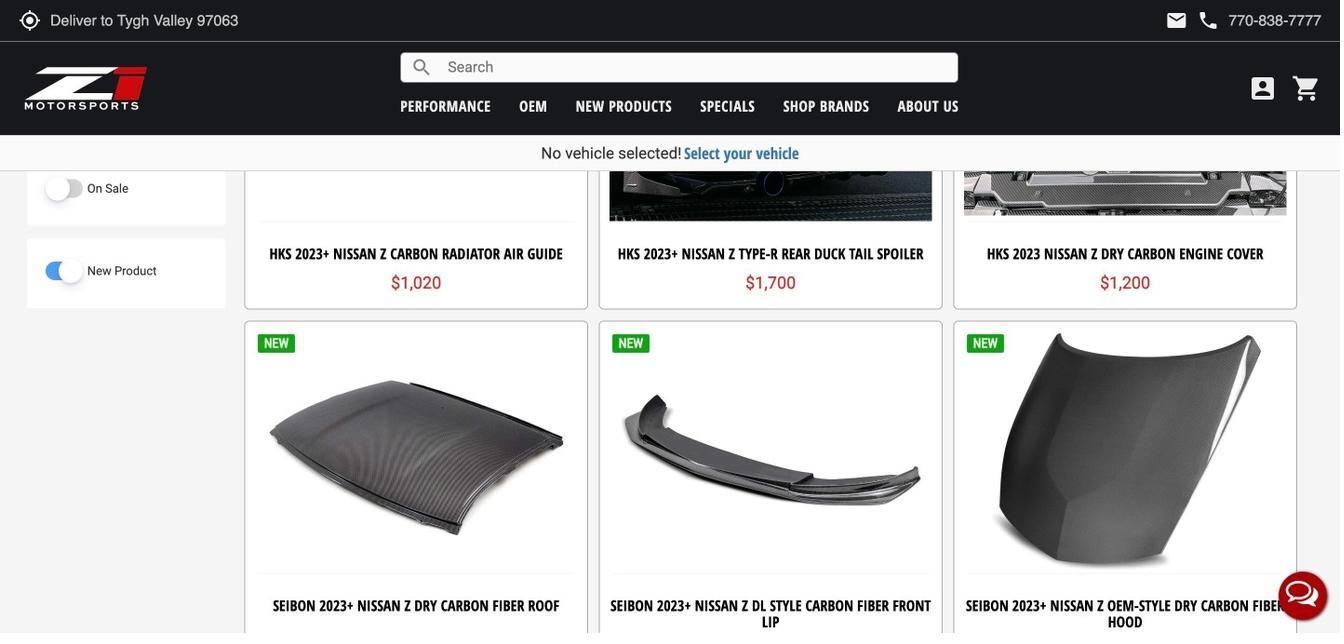 Task type: locate. For each thing, give the bounding box(es) containing it.
None radio
[[45, 14, 58, 26], [45, 39, 58, 51], [45, 64, 58, 76], [45, 14, 58, 26], [45, 39, 58, 51], [45, 64, 58, 76]]

min number field
[[45, 95, 109, 125]]



Task type: describe. For each thing, give the bounding box(es) containing it.
Search search field
[[433, 53, 958, 82]]

max number field
[[111, 95, 175, 125]]

z1 motorsports logo image
[[23, 65, 148, 112]]



Task type: vqa. For each thing, say whether or not it's contained in the screenshot.
Options
no



